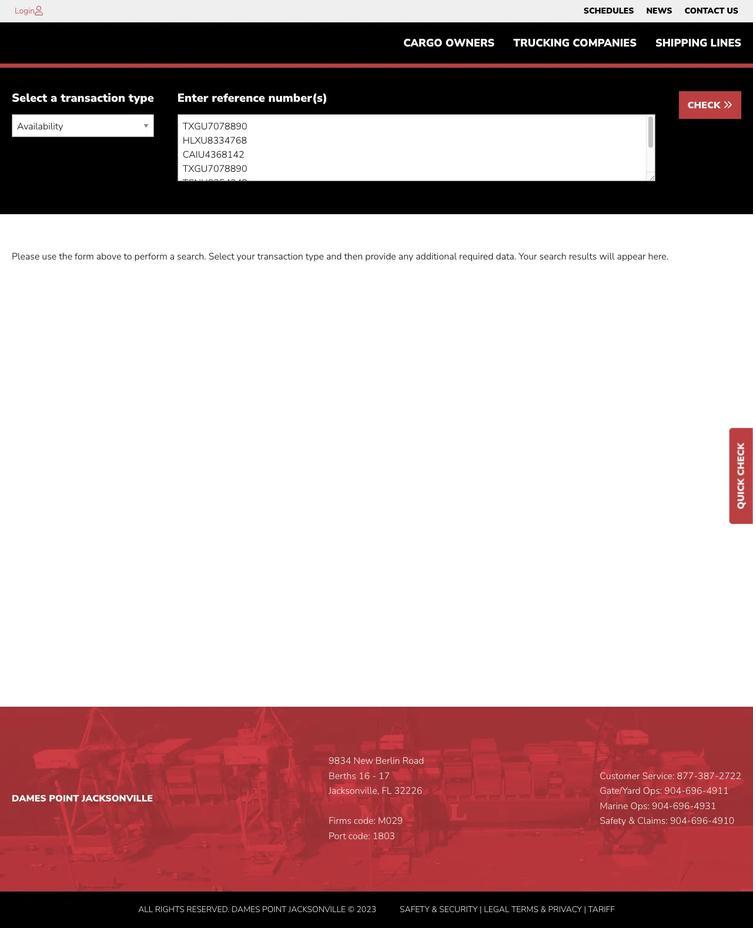 Task type: locate. For each thing, give the bounding box(es) containing it.
0 horizontal spatial type
[[129, 90, 154, 106]]

-
[[373, 770, 377, 783]]

1 vertical spatial dames
[[232, 904, 260, 915]]

legal
[[485, 904, 510, 915]]

a
[[51, 90, 57, 106], [170, 250, 175, 263]]

point
[[49, 792, 79, 805], [263, 904, 287, 915]]

1 vertical spatial point
[[263, 904, 287, 915]]

1 vertical spatial menu bar
[[394, 31, 752, 55]]

0 horizontal spatial select
[[12, 90, 47, 106]]

customer service: 877-387-2722 gate/yard ops: 904-696-4911 marine ops: 904-696-4931 safety & claims: 904-696-4910
[[600, 770, 742, 828]]

shipping
[[656, 36, 708, 50]]

select
[[12, 90, 47, 106], [209, 250, 235, 263]]

877-
[[678, 770, 699, 783]]

new
[[354, 755, 374, 768]]

menu bar down schedules 'link'
[[394, 31, 752, 55]]

code: up "1803" on the bottom of the page
[[354, 815, 376, 828]]

0 vertical spatial safety
[[600, 815, 627, 828]]

1 vertical spatial select
[[209, 250, 235, 263]]

service:
[[643, 770, 675, 783]]

0 vertical spatial type
[[129, 90, 154, 106]]

type left enter
[[129, 90, 154, 106]]

0 horizontal spatial |
[[480, 904, 482, 915]]

32226
[[395, 785, 423, 798]]

1 horizontal spatial jacksonville
[[289, 904, 346, 915]]

code: right the port
[[349, 830, 371, 843]]

ops: up "claims:"
[[631, 800, 650, 813]]

here.
[[649, 250, 669, 263]]

1 horizontal spatial transaction
[[258, 250, 304, 263]]

lines
[[711, 36, 742, 50]]

2 | from the left
[[585, 904, 587, 915]]

safety left security
[[400, 904, 430, 915]]

1 | from the left
[[480, 904, 482, 915]]

ops: down service:
[[644, 785, 663, 798]]

| left legal
[[480, 904, 482, 915]]

696-
[[686, 785, 707, 798], [674, 800, 695, 813], [692, 815, 713, 828]]

&
[[629, 815, 636, 828], [432, 904, 438, 915], [541, 904, 547, 915]]

transaction
[[61, 90, 125, 106], [258, 250, 304, 263]]

please
[[12, 250, 40, 263]]

0 vertical spatial ops:
[[644, 785, 663, 798]]

1 horizontal spatial type
[[306, 250, 324, 263]]

1 vertical spatial ops:
[[631, 800, 650, 813]]

0 vertical spatial jacksonville
[[82, 792, 153, 805]]

then
[[345, 250, 363, 263]]

safety inside customer service: 877-387-2722 gate/yard ops: 904-696-4911 marine ops: 904-696-4931 safety & claims: 904-696-4910
[[600, 815, 627, 828]]

cargo
[[404, 36, 443, 50]]

shipping lines
[[656, 36, 742, 50]]

0 horizontal spatial dames
[[12, 792, 46, 805]]

& right terms
[[541, 904, 547, 915]]

safety & security | legal terms & privacy | tariff
[[400, 904, 616, 915]]

privacy
[[549, 904, 583, 915]]

0 vertical spatial dames
[[12, 792, 46, 805]]

9834 new berlin road berths 16 - 17 jacksonville, fl 32226
[[329, 755, 425, 798]]

dames
[[12, 792, 46, 805], [232, 904, 260, 915]]

security
[[440, 904, 478, 915]]

type
[[129, 90, 154, 106], [306, 250, 324, 263]]

904- right "claims:"
[[671, 815, 692, 828]]

m029
[[378, 815, 403, 828]]

us
[[728, 5, 739, 16]]

0 horizontal spatial transaction
[[61, 90, 125, 106]]

1 horizontal spatial |
[[585, 904, 587, 915]]

| left "tariff" link
[[585, 904, 587, 915]]

& left security
[[432, 904, 438, 915]]

ops:
[[644, 785, 663, 798], [631, 800, 650, 813]]

enter reference number(s)
[[178, 90, 328, 106]]

17
[[379, 770, 390, 783]]

all rights reserved. dames point jacksonville © 2023
[[138, 904, 377, 915]]

will
[[600, 250, 615, 263]]

904- up "claims:"
[[653, 800, 674, 813]]

results
[[570, 250, 598, 263]]

0 horizontal spatial point
[[49, 792, 79, 805]]

0 vertical spatial a
[[51, 90, 57, 106]]

904-
[[665, 785, 686, 798], [653, 800, 674, 813], [671, 815, 692, 828]]

code:
[[354, 815, 376, 828], [349, 830, 371, 843]]

1 horizontal spatial point
[[263, 904, 287, 915]]

1 vertical spatial check
[[736, 443, 749, 476]]

1 vertical spatial code:
[[349, 830, 371, 843]]

& inside customer service: 877-387-2722 gate/yard ops: 904-696-4911 marine ops: 904-696-4931 safety & claims: 904-696-4910
[[629, 815, 636, 828]]

2 vertical spatial 904-
[[671, 815, 692, 828]]

0 horizontal spatial a
[[51, 90, 57, 106]]

1 horizontal spatial dames
[[232, 904, 260, 915]]

|
[[480, 904, 482, 915], [585, 904, 587, 915]]

the
[[59, 250, 72, 263]]

& left "claims:"
[[629, 815, 636, 828]]

any
[[399, 250, 414, 263]]

type left and
[[306, 250, 324, 263]]

Enter reference number(s) text field
[[178, 114, 656, 182]]

footer
[[0, 707, 754, 928]]

1 horizontal spatial safety
[[600, 815, 627, 828]]

menu bar containing cargo owners
[[394, 31, 752, 55]]

1 horizontal spatial check
[[736, 443, 749, 476]]

safety
[[600, 815, 627, 828], [400, 904, 430, 915]]

2 horizontal spatial &
[[629, 815, 636, 828]]

berlin
[[376, 755, 401, 768]]

4910
[[713, 815, 735, 828]]

safety down marine
[[600, 815, 627, 828]]

2722
[[720, 770, 742, 783]]

jacksonville
[[82, 792, 153, 805], [289, 904, 346, 915]]

check inside button
[[688, 99, 724, 112]]

0 horizontal spatial check
[[688, 99, 724, 112]]

1 vertical spatial transaction
[[258, 250, 304, 263]]

trucking companies link
[[505, 31, 647, 55]]

schedules link
[[584, 3, 635, 19]]

1 vertical spatial safety
[[400, 904, 430, 915]]

dames point jacksonville
[[12, 792, 153, 805]]

0 horizontal spatial &
[[432, 904, 438, 915]]

0 vertical spatial menu bar
[[578, 3, 745, 19]]

footer containing 9834 new berlin road
[[0, 707, 754, 928]]

menu bar
[[578, 3, 745, 19], [394, 31, 752, 55]]

1 vertical spatial a
[[170, 250, 175, 263]]

0 vertical spatial transaction
[[61, 90, 125, 106]]

fl
[[382, 785, 392, 798]]

0 vertical spatial point
[[49, 792, 79, 805]]

menu bar up shipping
[[578, 3, 745, 19]]

0 vertical spatial check
[[688, 99, 724, 112]]

customer
[[600, 770, 641, 783]]

904- down 877-
[[665, 785, 686, 798]]

9834
[[329, 755, 352, 768]]



Task type: describe. For each thing, give the bounding box(es) containing it.
1 vertical spatial 696-
[[674, 800, 695, 813]]

select a transaction type
[[12, 90, 154, 106]]

16
[[359, 770, 370, 783]]

additional
[[416, 250, 457, 263]]

gate/yard
[[600, 785, 641, 798]]

1 horizontal spatial a
[[170, 250, 175, 263]]

1 horizontal spatial &
[[541, 904, 547, 915]]

required
[[460, 250, 494, 263]]

contact
[[685, 5, 725, 16]]

4931
[[695, 800, 717, 813]]

all
[[138, 904, 153, 915]]

user image
[[35, 6, 43, 15]]

your
[[519, 250, 538, 263]]

to
[[124, 250, 132, 263]]

contact us link
[[685, 3, 739, 19]]

berths
[[329, 770, 357, 783]]

data.
[[496, 250, 517, 263]]

1 horizontal spatial select
[[209, 250, 235, 263]]

port
[[329, 830, 346, 843]]

0 horizontal spatial jacksonville
[[82, 792, 153, 805]]

trucking
[[514, 36, 570, 50]]

0 vertical spatial code:
[[354, 815, 376, 828]]

above
[[96, 250, 122, 263]]

2 vertical spatial 696-
[[692, 815, 713, 828]]

login link
[[15, 5, 35, 16]]

©
[[348, 904, 355, 915]]

and
[[327, 250, 342, 263]]

tariff link
[[589, 904, 616, 915]]

form
[[75, 250, 94, 263]]

login
[[15, 5, 35, 16]]

0 vertical spatial 696-
[[686, 785, 707, 798]]

owners
[[446, 36, 495, 50]]

legal terms & privacy link
[[485, 904, 583, 915]]

search
[[540, 250, 567, 263]]

shipping lines link
[[647, 31, 752, 55]]

2023
[[357, 904, 377, 915]]

news
[[647, 5, 673, 16]]

enter
[[178, 90, 209, 106]]

terms
[[512, 904, 539, 915]]

use
[[42, 250, 57, 263]]

search.
[[177, 250, 206, 263]]

0 horizontal spatial safety
[[400, 904, 430, 915]]

4911
[[707, 785, 730, 798]]

1 vertical spatial 904-
[[653, 800, 674, 813]]

rights
[[155, 904, 185, 915]]

firms code:  m029 port code:  1803
[[329, 815, 403, 843]]

firms
[[329, 815, 352, 828]]

reserved.
[[187, 904, 230, 915]]

schedules
[[584, 5, 635, 16]]

companies
[[573, 36, 637, 50]]

appear
[[618, 250, 647, 263]]

safety & security link
[[400, 904, 478, 915]]

trucking companies
[[514, 36, 637, 50]]

387-
[[699, 770, 720, 783]]

0 vertical spatial 904-
[[665, 785, 686, 798]]

jacksonville,
[[329, 785, 380, 798]]

quick check link
[[730, 428, 754, 524]]

quick
[[736, 478, 749, 509]]

check button
[[680, 91, 742, 119]]

tariff
[[589, 904, 616, 915]]

0 vertical spatial select
[[12, 90, 47, 106]]

please use the form above to perform a search. select your transaction type and then provide any additional required data. your search results will appear here.
[[12, 250, 669, 263]]

provide
[[366, 250, 397, 263]]

cargo owners
[[404, 36, 495, 50]]

1 vertical spatial type
[[306, 250, 324, 263]]

number(s)
[[269, 90, 328, 106]]

news link
[[647, 3, 673, 19]]

quick check
[[736, 443, 749, 509]]

your
[[237, 250, 255, 263]]

menu bar containing schedules
[[578, 3, 745, 19]]

marine
[[600, 800, 629, 813]]

perform
[[135, 250, 168, 263]]

contact us
[[685, 5, 739, 16]]

1803
[[373, 830, 396, 843]]

cargo owners link
[[394, 31, 505, 55]]

angle double right image
[[724, 100, 733, 110]]

reference
[[212, 90, 265, 106]]

claims:
[[638, 815, 669, 828]]

1 vertical spatial jacksonville
[[289, 904, 346, 915]]

road
[[403, 755, 425, 768]]



